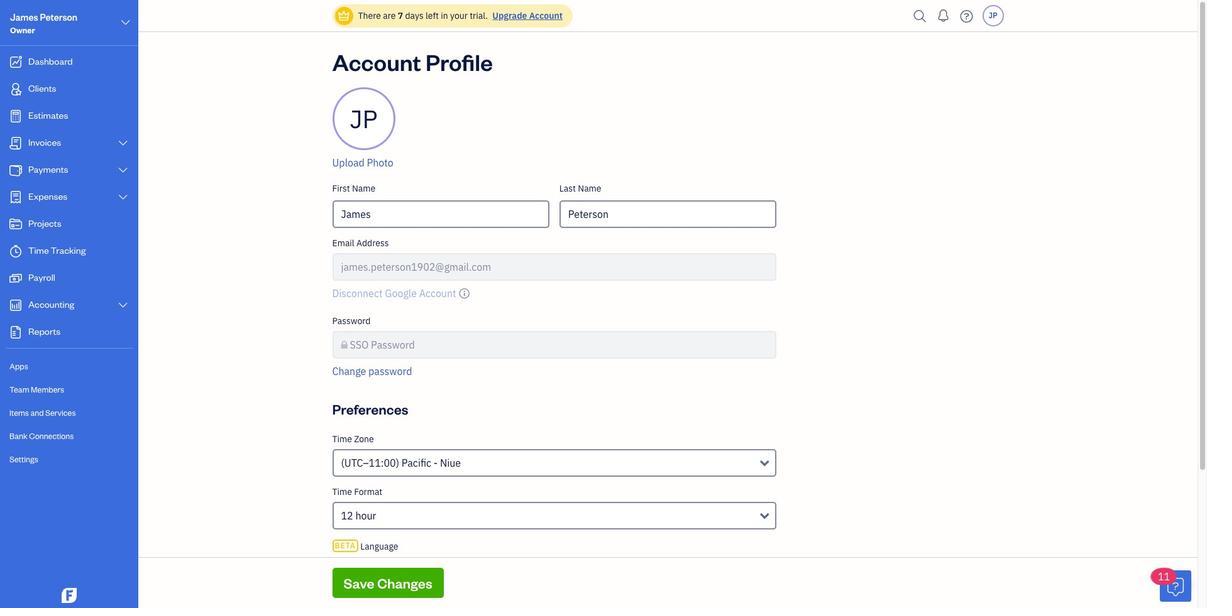 Task type: vqa. For each thing, say whether or not it's contained in the screenshot.
choose on the right of the page
no



Task type: describe. For each thing, give the bounding box(es) containing it.
(utc–11:00) pacific - niue
[[341, 457, 461, 470]]

change
[[332, 365, 366, 378]]

chevron large down image for payments
[[117, 165, 129, 175]]

james
[[10, 11, 38, 23]]

reports
[[28, 326, 61, 338]]

items and services
[[9, 408, 76, 418]]

team members link
[[3, 379, 135, 401]]

save changes
[[344, 575, 432, 592]]

expenses
[[28, 190, 67, 202]]

upload photo
[[332, 157, 393, 169]]

preferences element
[[327, 434, 782, 609]]

password
[[368, 365, 412, 378]]

payroll
[[28, 272, 55, 284]]

time format
[[332, 487, 382, 498]]

members
[[31, 385, 64, 395]]

payment image
[[8, 164, 23, 177]]

time for 12 hour
[[332, 487, 352, 498]]

resource center badge image
[[1160, 571, 1191, 602]]

sso
[[350, 339, 369, 351]]

payments
[[28, 163, 68, 175]]

language
[[360, 541, 398, 553]]

jp inside jp dropdown button
[[989, 11, 998, 20]]

address
[[356, 238, 389, 249]]

are
[[383, 10, 396, 21]]

project image
[[8, 218, 23, 231]]

james peterson owner
[[10, 11, 77, 35]]

zone
[[354, 434, 374, 445]]

apps
[[9, 362, 28, 372]]

main element
[[0, 0, 170, 609]]

connections
[[29, 431, 74, 441]]

left
[[426, 10, 439, 21]]

and
[[30, 408, 44, 418]]

last name
[[559, 183, 601, 194]]

bank connections link
[[3, 426, 135, 448]]

in
[[441, 10, 448, 21]]

payments link
[[3, 158, 135, 184]]

dashboard
[[28, 55, 73, 67]]

expenses link
[[3, 185, 135, 211]]

jp inside account profile element
[[350, 102, 378, 135]]

settings
[[9, 455, 38, 465]]

us
[[358, 592, 368, 604]]

invoices link
[[3, 131, 135, 157]]

Time Format field
[[332, 502, 777, 530]]

email
[[332, 238, 354, 249]]

chevron large down image for expenses
[[117, 192, 129, 202]]

first name
[[332, 183, 375, 194]]

estimates
[[28, 109, 68, 121]]

account profile element
[[327, 87, 782, 389]]

change password
[[332, 365, 412, 378]]

lock image
[[341, 338, 348, 353]]

bank
[[9, 431, 28, 441]]

invoices
[[28, 136, 61, 148]]

upload
[[332, 157, 364, 169]]

time tracking link
[[3, 239, 135, 265]]

1 horizontal spatial password
[[371, 339, 415, 351]]

payroll link
[[3, 266, 135, 292]]

dashboard link
[[3, 50, 135, 75]]

reports link
[[3, 320, 135, 346]]

Time Zone field
[[332, 450, 777, 477]]

changes
[[377, 575, 432, 592]]



Task type: locate. For each thing, give the bounding box(es) containing it.
name for first name
[[352, 183, 375, 194]]

format
[[354, 487, 382, 498]]

1 chevron large down image from the top
[[117, 165, 129, 175]]

11 button
[[1152, 569, 1191, 602]]

(utc–11:00)
[[341, 457, 399, 470]]

profile
[[426, 47, 493, 77]]

chevron large down image for accounting
[[117, 301, 129, 311]]

report image
[[8, 326, 23, 339]]

2 chevron large down image from the top
[[117, 301, 129, 311]]

First Name text field
[[332, 201, 549, 228]]

crown image
[[337, 9, 351, 22]]

projects
[[28, 218, 61, 229]]

estimates link
[[3, 104, 135, 130]]

email address
[[332, 238, 389, 249]]

chart image
[[8, 299, 23, 312]]

Last Name text field
[[559, 201, 777, 228]]

jp right go to help icon at the top of the page
[[989, 11, 998, 20]]

2 vertical spatial time
[[332, 487, 352, 498]]

12 hour
[[341, 510, 376, 522]]

chevron large down image inside accounting link
[[117, 301, 129, 311]]

-
[[434, 457, 438, 470]]

upgrade account link
[[490, 10, 563, 21]]

name for last name
[[578, 183, 601, 194]]

preferences
[[332, 400, 408, 418]]

11
[[1158, 571, 1170, 583]]

apps link
[[3, 356, 135, 378]]

chevron large down image inside the 'invoices' link
[[117, 138, 129, 148]]

password up lock icon
[[332, 316, 371, 327]]

send us feedback link
[[332, 592, 412, 604]]

clients
[[28, 82, 56, 94]]

1 vertical spatial jp
[[350, 102, 378, 135]]

feedback
[[371, 592, 412, 604]]

expense image
[[8, 191, 23, 204]]

0 horizontal spatial name
[[352, 183, 375, 194]]

time up 12
[[332, 487, 352, 498]]

chevron large down image
[[117, 165, 129, 175], [117, 301, 129, 311]]

account right the upgrade
[[529, 10, 563, 21]]

name right "last"
[[578, 183, 601, 194]]

chevron large down image for invoices
[[117, 138, 129, 148]]

jp
[[989, 11, 998, 20], [350, 102, 378, 135]]

1 vertical spatial chevron large down image
[[117, 301, 129, 311]]

time tracking
[[28, 245, 86, 257]]

1 vertical spatial account
[[332, 47, 421, 77]]

name right first at left
[[352, 183, 375, 194]]

time inside time tracking link
[[28, 245, 49, 257]]

1 horizontal spatial account
[[529, 10, 563, 21]]

notifications image
[[933, 3, 953, 28]]

pacific
[[402, 457, 431, 470]]

2 vertical spatial chevron large down image
[[117, 192, 129, 202]]

chevron large down image down the payroll 'link'
[[117, 301, 129, 311]]

1 name from the left
[[352, 183, 375, 194]]

0 vertical spatial password
[[332, 316, 371, 327]]

bank connections
[[9, 431, 74, 441]]

estimate image
[[8, 110, 23, 123]]

photo
[[367, 157, 393, 169]]

there are 7 days left in your trial. upgrade account
[[358, 10, 563, 21]]

beta language
[[335, 541, 398, 553]]

owner
[[10, 25, 35, 35]]

last
[[559, 183, 576, 194]]

save
[[344, 575, 374, 592]]

search image
[[910, 7, 930, 25]]

peterson
[[40, 11, 77, 23]]

first
[[332, 183, 350, 194]]

projects link
[[3, 212, 135, 238]]

dashboard image
[[8, 56, 23, 69]]

hour
[[356, 510, 376, 522]]

0 vertical spatial chevron large down image
[[120, 15, 131, 30]]

settings link
[[3, 449, 135, 471]]

info image
[[459, 286, 470, 301]]

sso password
[[350, 339, 415, 351]]

jp button
[[982, 5, 1004, 26]]

1 vertical spatial chevron large down image
[[117, 138, 129, 148]]

0 horizontal spatial account
[[332, 47, 421, 77]]

0 vertical spatial chevron large down image
[[117, 165, 129, 175]]

money image
[[8, 272, 23, 285]]

save changes button
[[332, 568, 444, 599]]

timer image
[[8, 245, 23, 258]]

services
[[45, 408, 76, 418]]

7
[[398, 10, 403, 21]]

items and services link
[[3, 402, 135, 424]]

1 vertical spatial time
[[332, 434, 352, 445]]

client image
[[8, 83, 23, 96]]

chevron large down image down the 'invoices' link
[[117, 165, 129, 175]]

0 horizontal spatial password
[[332, 316, 371, 327]]

time right timer icon
[[28, 245, 49, 257]]

0 vertical spatial account
[[529, 10, 563, 21]]

time zone
[[332, 434, 374, 445]]

days
[[405, 10, 424, 21]]

beta
[[335, 541, 356, 551]]

tracking
[[51, 245, 86, 257]]

0 horizontal spatial jp
[[350, 102, 378, 135]]

send us feedback
[[332, 592, 412, 604]]

jp up upload photo
[[350, 102, 378, 135]]

freshbooks image
[[59, 588, 79, 604]]

chevron large down image
[[120, 15, 131, 30], [117, 138, 129, 148], [117, 192, 129, 202]]

account down there
[[332, 47, 421, 77]]

go to help image
[[957, 7, 977, 25]]

send
[[332, 592, 355, 604]]

password up password
[[371, 339, 415, 351]]

team members
[[9, 385, 64, 395]]

upgrade
[[492, 10, 527, 21]]

1 vertical spatial password
[[371, 339, 415, 351]]

accounting link
[[3, 293, 135, 319]]

change password button
[[332, 364, 412, 379]]

niue
[[440, 457, 461, 470]]

0 vertical spatial time
[[28, 245, 49, 257]]

trial.
[[470, 10, 488, 21]]

time left "zone"
[[332, 434, 352, 445]]

accounting
[[28, 299, 74, 311]]

0 vertical spatial jp
[[989, 11, 998, 20]]

invoice image
[[8, 137, 23, 150]]

12
[[341, 510, 353, 522]]

there
[[358, 10, 381, 21]]

1 horizontal spatial name
[[578, 183, 601, 194]]

2 name from the left
[[578, 183, 601, 194]]

1 horizontal spatial jp
[[989, 11, 998, 20]]

Email Address email field
[[332, 253, 777, 281]]

account profile
[[332, 47, 493, 77]]

time for (utc–11:00)
[[332, 434, 352, 445]]

name
[[352, 183, 375, 194], [578, 183, 601, 194]]

team
[[9, 385, 29, 395]]

your
[[450, 10, 468, 21]]

account
[[529, 10, 563, 21], [332, 47, 421, 77]]

time
[[28, 245, 49, 257], [332, 434, 352, 445], [332, 487, 352, 498]]

items
[[9, 408, 29, 418]]

clients link
[[3, 77, 135, 102]]



